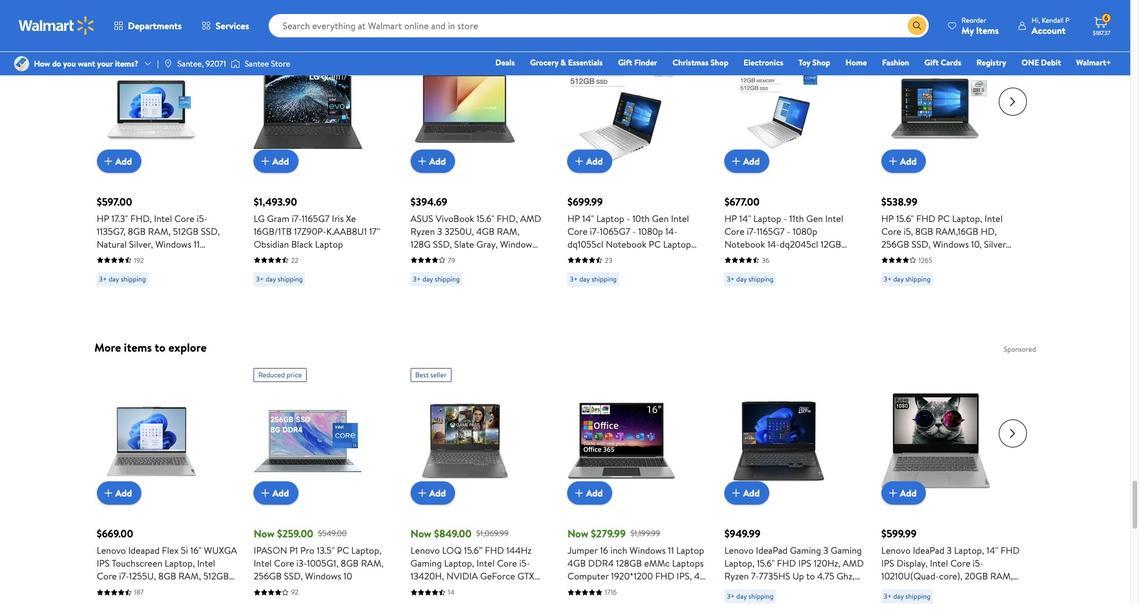 Task type: vqa. For each thing, say whether or not it's contained in the screenshot.


Task type: locate. For each thing, give the bounding box(es) containing it.
gen right 10th
[[652, 212, 669, 225]]

ram, right nvidia
[[480, 583, 503, 596]]

fhd up wi-
[[1001, 544, 1020, 557]]

lenovo inside $669.00 lenovo ideapad flex 5i 16" wuxga ips touchscreen laptop, intel core i7-1255u, 8gb ram, 512gb ssd, windows 11 home, cloud grey, 82r80022us
[[97, 544, 126, 557]]

hp down $677.00
[[725, 212, 737, 225]]

add to favorites list, asus vivobook 15.6" fhd, amd ryzen 3 3250u, 4gb ram, 128g ssd, slate gray, windows 10 home in s mode, f512da-wb31 image
[[501, 60, 515, 74]]

core inside "$599.99 lenovo ideapad 3 laptop, 14" fhd ips display, intel core i5- 10210u(quad-core), 20gb ram, 1tb ssd, intel uhd graphics, wi- fi, webcam, hdmi, sd"
[[951, 557, 971, 570]]

3050
[[411, 583, 432, 596]]

1080p inside $677.00 hp 14" laptop - 11th gen intel core i7-1165g7 - 1080p notebook 14-dq2045cl 12gb memory 512gb ssd
[[793, 225, 818, 238]]

ideapad
[[756, 544, 788, 557], [913, 544, 945, 557]]

add for the add button above $279.99
[[586, 487, 603, 500]]

to right up
[[807, 570, 815, 583]]

2 now from the left
[[411, 527, 432, 541]]

gift for gift finder
[[618, 57, 633, 68]]

1 hp from the left
[[97, 212, 109, 225]]

s
[[458, 251, 463, 264]]

shop right 'toy'
[[813, 57, 831, 68]]

lenovo up 13420h,
[[411, 544, 440, 557]]

add to favorites list, hp 14" laptop - 10th gen intel core i7-1065g7 - 1080p 14-dq1055cl notebook pc laptop 12gb memory 512gb ssd image
[[658, 60, 672, 74]]

best
[[415, 370, 429, 380]]

hp inside $677.00 hp 14" laptop - 11th gen intel core i7-1165g7 - 1080p notebook 14-dq2045cl 12gb memory 512gb ssd
[[725, 212, 737, 225]]

add to cart image for the add button over $849.00
[[415, 486, 429, 501]]

2 ideapad from the left
[[913, 544, 945, 557]]

shop right christmas
[[711, 57, 729, 68]]

22
[[291, 255, 299, 265]]

lg gram i7-1165g7 iris xe 16gb/1tb 17z90p-k.aab8u1 17'' obsidian black laptop image
[[254, 55, 362, 164]]

0 horizontal spatial gift
[[618, 57, 633, 68]]

1 vertical spatial to
[[807, 570, 815, 583]]

add to cart image for the add button on top of $599.99
[[886, 486, 901, 501]]

512gb inside $669.00 lenovo ideapad flex 5i 16" wuxga ips touchscreen laptop, intel core i7-1255u, 8gb ram, 512gb ssd, windows 11 home, cloud grey, 82r80022us
[[203, 570, 229, 583]]

ips left 120hz,
[[799, 557, 812, 570]]

ipason
[[254, 544, 287, 557]]

1 horizontal spatial gift
[[925, 57, 939, 68]]

1 memory from the left
[[591, 251, 625, 264]]

92071
[[206, 58, 226, 70]]

add for the add button over $394.69
[[429, 155, 446, 168]]

0 horizontal spatial ryzen
[[411, 225, 435, 238]]

product group containing now $279.99
[[568, 364, 708, 604]]

shipping down 23
[[592, 274, 617, 284]]

rtx
[[762, 583, 778, 596]]

3 now from the left
[[568, 527, 589, 541]]

0 vertical spatial to
[[155, 340, 166, 356]]

pc
[[938, 212, 950, 225], [649, 238, 661, 251], [337, 544, 349, 557]]

home right add to favorites list, hp 14" laptop - 11th gen intel core i7-1165g7 - 1080p notebook 14-dq2045cl 12gb memory 512gb ssd image
[[846, 57, 867, 68]]

$669.00
[[97, 527, 133, 541]]

15-
[[882, 251, 894, 264]]

ryzen inside $949.99 lenovo ideapad gaming 3 gaming laptop, 15.6" fhd ips 120hz, amd ryzen 7-7735hs up to 4.75 ghz, geforce rtx 4050, 16gb ddr5, 1tb pcie ssd, backlit, wif
[[725, 570, 749, 583]]

8gb right 1255u,
[[158, 570, 176, 583]]

notebook inside $677.00 hp 14" laptop - 11th gen intel core i7-1165g7 - 1080p notebook 14-dq2045cl 12gb memory 512gb ssd
[[725, 238, 766, 251]]

amd up f512da-
[[520, 212, 542, 225]]

ips,
[[677, 570, 692, 583]]

ram, inside "$599.99 lenovo ideapad 3 laptop, 14" fhd ips display, intel core i5- 10210u(quad-core), 20gb ram, 1tb ssd, intel uhd graphics, wi- fi, webcam, hdmi, sd"
[[991, 570, 1013, 583]]

ram, down '5i'
[[179, 570, 201, 583]]

2 gift from the left
[[925, 57, 939, 68]]

$279.99
[[591, 527, 626, 541]]

14- right 10th
[[666, 225, 678, 238]]

12gb inside $699.99 hp 14" laptop - 10th gen intel core i7-1065g7 - 1080p 14- dq1055cl notebook pc laptop 12gb memory 512gb ssd
[[568, 251, 589, 264]]

items
[[977, 24, 999, 37]]

product group containing $677.00
[[725, 31, 856, 291]]

7-
[[751, 570, 759, 583]]

1 horizontal spatial 14"
[[740, 212, 752, 225]]

0 horizontal spatial pc
[[337, 544, 349, 557]]

82r80022us
[[121, 596, 175, 604]]

0 horizontal spatial ideapad
[[756, 544, 788, 557]]

free
[[647, 583, 666, 596]]

1 horizontal spatial fhd,
[[497, 212, 518, 225]]

1 now from the left
[[254, 527, 275, 541]]

1 horizontal spatial 256gb
[[882, 238, 910, 251]]

core left gtx
[[497, 557, 517, 570]]

hp for $677.00
[[725, 212, 737, 225]]

one debit link
[[1017, 56, 1067, 69]]

ssd, up 1265
[[912, 238, 931, 251]]

ideapad for $599.99
[[913, 544, 945, 557]]

add to cart image up $699.99
[[572, 154, 586, 168]]

1 horizontal spatial memory
[[725, 251, 759, 264]]

2 grey, from the left
[[459, 596, 481, 604]]

intel inside the now $849.00 $1,069.99 lenovo loq 15.6" fhd 144hz gaming laptop, intel core i5- 13420h, nvidia geforce gtx 3050 6gb, 16gb ram, 512gb ssd, storm grey, windows
[[477, 557, 495, 570]]

3+
[[99, 274, 107, 284], [256, 274, 264, 284], [413, 274, 421, 284], [570, 274, 578, 284], [727, 274, 735, 284], [884, 274, 892, 284], [727, 592, 735, 602], [884, 592, 892, 602]]

0 horizontal spatial 14-
[[666, 225, 678, 238]]

core left 1716 on the right bottom of page
[[568, 583, 588, 596]]

 image right 92071
[[231, 58, 240, 70]]

add to cart image up $677.00
[[729, 154, 744, 168]]

ram, up by4061nr
[[148, 225, 171, 238]]

your
[[97, 58, 113, 70]]

i5,
[[904, 225, 914, 238]]

intel right ram,16gb
[[985, 212, 1003, 225]]

home, inside $597.00 hp 17.3" fhd, intel core i5- 1135g7, 8gb ram, 512gb ssd, natural silver, windows 11 home, 17-by4061nr
[[97, 251, 124, 264]]

laptop inside $677.00 hp 14" laptop - 11th gen intel core i7-1165g7 - 1080p notebook 14-dq2045cl 12gb memory 512gb ssd
[[754, 212, 782, 225]]

1 horizontal spatial 4gb
[[568, 557, 586, 570]]

shipping down 192
[[121, 274, 146, 284]]

hp inside $597.00 hp 17.3" fhd, intel core i5- 1135g7, 8gb ram, 512gb ssd, natural silver, windows 11 home, 17-by4061nr
[[97, 212, 109, 225]]

lenovo loq 15.6" fhd 144hz gaming laptop, intel core i5-13420h, nvidia geforce gtx 3050 6gb, 16gb ram, 512gb ssd, storm grey, windows 11, 82xv0094us image
[[411, 387, 519, 496]]

add to cart image
[[258, 154, 272, 168], [572, 154, 586, 168], [729, 154, 744, 168], [258, 486, 272, 501], [729, 486, 744, 501]]

fhd,
[[130, 212, 152, 225], [497, 212, 518, 225]]

ddr5,
[[830, 583, 857, 596]]

ryzen
[[411, 225, 435, 238], [725, 570, 749, 583]]

1 vertical spatial ryzen
[[725, 570, 749, 583]]

add to favorites list, hp 14" laptop - 11th gen intel core i7-1165g7 - 1080p notebook 14-dq2045cl 12gb memory 512gb ssd image
[[815, 60, 829, 74]]

20gb
[[965, 570, 989, 583]]

17''
[[369, 225, 380, 238]]

1 vertical spatial pc
[[649, 238, 661, 251]]

shipping for $538.99
[[906, 274, 931, 284]]

0 horizontal spatial 4gb
[[476, 225, 495, 238]]

8gb inside $669.00 lenovo ideapad flex 5i 16" wuxga ips touchscreen laptop, intel core i7-1255u, 8gb ram, 512gb ssd, windows 11 home, cloud grey, 82r80022us
[[158, 570, 176, 583]]

2 silver, from the left
[[985, 238, 1009, 251]]

add to cart image
[[101, 154, 115, 168], [415, 154, 429, 168], [886, 154, 901, 168], [101, 486, 115, 501], [415, 486, 429, 501], [572, 486, 586, 501], [886, 486, 901, 501]]

by4061nr
[[137, 251, 175, 264]]

geforce
[[480, 570, 515, 583], [725, 583, 760, 596]]

intel inside $597.00 hp 17.3" fhd, intel core i5- 1135g7, 8gb ram, 512gb ssd, natural silver, windows 11 home, 17-by4061nr
[[154, 212, 172, 225]]

backlit,
[[784, 596, 813, 604]]

4gb for now
[[568, 557, 586, 570]]

add button up $677.00
[[725, 150, 770, 173]]

1 shop from the left
[[711, 57, 729, 68]]

laptop, up '10,'
[[953, 212, 983, 225]]

0 horizontal spatial now
[[254, 527, 275, 541]]

shop
[[711, 57, 729, 68], [813, 57, 831, 68]]

1 vertical spatial 256gb
[[254, 570, 282, 583]]

intel inside '$538.99 hp 15.6" fhd pc laptop, intel core i5, 8gb ram,16gb hd, 256gb ssd, windows 10, silver, 15-dy1051wm'
[[985, 212, 1003, 225]]

1 horizontal spatial silver,
[[985, 238, 1009, 251]]

1 horizontal spatial shop
[[813, 57, 831, 68]]

3 left 3250u,
[[437, 225, 442, 238]]

1 horizontal spatial gen
[[807, 212, 823, 225]]

 image
[[14, 56, 29, 71], [231, 58, 240, 70]]

2 horizontal spatial ips
[[882, 557, 895, 570]]

2 ssd from the left
[[789, 251, 806, 264]]

memory
[[591, 251, 625, 264], [725, 251, 759, 264]]

 image for how do you want your items?
[[14, 56, 29, 71]]

hp 17.3" fhd, intel core i5-1135g7, 8gb ram, 512gb ssd, natural silver, windows 11 home, 17-by4061nr image
[[97, 55, 205, 164]]

windows down $1,199.99
[[630, 544, 666, 557]]

hp for $699.99
[[568, 212, 580, 225]]

15.6" inside $949.99 lenovo ideapad gaming 3 gaming laptop, 15.6" fhd ips 120hz, amd ryzen 7-7735hs up to 4.75 ghz, geforce rtx 4050, 16gb ddr5, 1tb pcie ssd, backlit, wif
[[757, 557, 775, 570]]

1 horizontal spatial i5-
[[520, 557, 530, 570]]

amd inside $949.99 lenovo ideapad gaming 3 gaming laptop, 15.6" fhd ips 120hz, amd ryzen 7-7735hs up to 4.75 ghz, geforce rtx 4050, 16gb ddr5, 1tb pcie ssd, backlit, wif
[[843, 557, 864, 570]]

windows right 17-
[[155, 238, 192, 251]]

now for now $849.00
[[411, 527, 432, 541]]

day for $394.69
[[423, 274, 433, 284]]

product group containing $949.99
[[725, 364, 865, 604]]

0 horizontal spatial gen
[[652, 212, 669, 225]]

1 horizontal spatial  image
[[231, 58, 240, 70]]

1 horizontal spatial notebook
[[725, 238, 766, 251]]

0 vertical spatial amd
[[520, 212, 542, 225]]

grey, right 14
[[459, 596, 481, 604]]

product group containing $538.99
[[882, 31, 1013, 291]]

shipping down 79
[[435, 274, 460, 284]]

ideapad inside "$599.99 lenovo ideapad 3 laptop, 14" fhd ips display, intel core i5- 10210u(quad-core), 20gb ram, 1tb ssd, intel uhd graphics, wi- fi, webcam, hdmi, sd"
[[913, 544, 945, 557]]

4.75
[[818, 570, 835, 583]]

core up uhd
[[951, 557, 971, 570]]

0 horizontal spatial memory
[[591, 251, 625, 264]]

0 horizontal spatial 14"
[[583, 212, 594, 225]]

0 horizontal spatial to
[[155, 340, 166, 356]]

15.6"
[[477, 212, 495, 225], [897, 212, 915, 225], [757, 557, 775, 570]]

14- inside $677.00 hp 14" laptop - 11th gen intel core i7-1165g7 - 1080p notebook 14-dq2045cl 12gb memory 512gb ssd
[[768, 238, 780, 251]]

1tb right ghz,
[[882, 583, 895, 596]]

add up $849.00
[[429, 487, 446, 500]]

notebook up 36
[[725, 238, 766, 251]]

ips for $599.99
[[882, 557, 895, 570]]

hp 15.6" fhd pc laptop, intel core i5, 8gb ram,16gb hd, 256gb ssd, windows 10, silver, 15-dy1051wm image
[[882, 55, 991, 164]]

3+ for $1,493.90
[[256, 274, 264, 284]]

day for $1,493.90
[[266, 274, 276, 284]]

1 horizontal spatial now
[[411, 527, 432, 541]]

1 horizontal spatial ips
[[799, 557, 812, 570]]

14" down $699.99
[[583, 212, 594, 225]]

ssd, left lg
[[201, 225, 220, 238]]

add for the add button above $1,493.90
[[272, 155, 289, 168]]

home left 79
[[422, 251, 446, 264]]

1 horizontal spatial grey,
[[459, 596, 481, 604]]

sponsored
[[1004, 344, 1037, 354]]

3
[[437, 225, 442, 238], [824, 544, 829, 557], [947, 544, 952, 557]]

2 fhd, from the left
[[497, 212, 518, 225]]

2 shop from the left
[[813, 57, 831, 68]]

i5- inside $597.00 hp 17.3" fhd, intel core i5- 1135g7, 8gb ram, 512gb ssd, natural silver, windows 11 home, 17-by4061nr
[[197, 212, 208, 225]]

gaming up the 3050
[[411, 557, 442, 570]]

1 horizontal spatial 16gb
[[807, 583, 828, 596]]

i7- inside $1,493.90 lg gram i7-1165g7 iris xe 16gb/1tb 17z90p-k.aab8u1 17'' obsidian black laptop
[[292, 212, 302, 225]]

hp down $699.99
[[568, 212, 580, 225]]

3+ for $677.00
[[727, 274, 735, 284]]

ram, right 13.5"
[[361, 557, 384, 570]]

explore
[[168, 340, 207, 356]]

256gb inside '$538.99 hp 15.6" fhd pc laptop, intel core i5, 8gb ram,16gb hd, 256gb ssd, windows 10, silver, 15-dy1051wm'
[[882, 238, 910, 251]]

add to cart image for the add button over $669.00
[[101, 486, 115, 501]]

lenovo for $949.99
[[725, 544, 754, 557]]

items?
[[115, 58, 139, 70]]

laptop, down $949.99
[[725, 557, 755, 570]]

my
[[962, 24, 974, 37]]

1 horizontal spatial ideapad
[[913, 544, 945, 557]]

lenovo ideapad flex 5i 16" wuxga ips touchscreen laptop, intel core i7-1255u, 8gb ram, 512gb ssd, windows 11 home, cloud grey, 82r80022us image
[[97, 387, 205, 496]]

grocery & essentials link
[[525, 56, 608, 69]]

1 vertical spatial 4gb
[[568, 557, 586, 570]]

gift cards link
[[920, 56, 967, 69]]

laptop, inside now $259.00 $549.00 ipason p1 pro 13.5" pc laptop, intel core i3-1005g1, 8gb ram, 256gb ssd, windows 10
[[351, 544, 382, 557]]

4gb inside now $279.99 $1,199.99 jumper 16 inch windows 11 laptop 4gb ddr4 128gb emmc laptops computer 1920*1200 fhd ips, 4- core intel celeron, free office 1- yr
[[568, 557, 586, 570]]

core inside $677.00 hp 14" laptop - 11th gen intel core i7-1165g7 - 1080p notebook 14-dq2045cl 12gb memory 512gb ssd
[[725, 225, 745, 238]]

product group containing $394.69
[[411, 31, 542, 291]]

lenovo down $599.99
[[882, 544, 911, 557]]

ideapad for $949.99
[[756, 544, 788, 557]]

account
[[1032, 24, 1066, 37]]

1716
[[605, 588, 617, 598]]

add to favorites list, hp 15.6" fhd pc laptop, intel core i5, 8gb ram,16gb hd, 256gb ssd, windows 10, silver, 15-dy1051wm image
[[972, 60, 986, 74]]

shop for christmas shop
[[711, 57, 729, 68]]

1 ips from the left
[[97, 557, 110, 570]]

128gb
[[616, 557, 642, 570]]

add to favorites list, hp 17.3" fhd, intel core i5-1135g7, 8gb ram, 512gb ssd, natural silver, windows 11 home, 17-by4061nr image
[[187, 60, 201, 74]]

essentials
[[568, 57, 603, 68]]

jumper 16 inch windows 11 laptop 4gb ddr4 128gb emmc laptops computer 1920*1200 fhd ips, 4-core intel celeron, free office 1-yr image
[[568, 387, 676, 496]]

0 horizontal spatial ips
[[97, 557, 110, 570]]

1 vertical spatial amd
[[843, 557, 864, 570]]

christmas shop link
[[668, 56, 734, 69]]

lenovo for $599.99
[[882, 544, 911, 557]]

0 horizontal spatial home,
[[97, 251, 124, 264]]

$394.69 asus vivobook 15.6" fhd, amd ryzen 3 3250u, 4gb ram, 128g ssd, slate gray, windows 10 home in s mode, f512da- wb31
[[411, 195, 542, 276]]

shop for toy shop
[[813, 57, 831, 68]]

2 1080p from the left
[[793, 225, 818, 238]]

12gb
[[821, 238, 842, 251], [568, 251, 589, 264]]

gift for gift cards
[[925, 57, 939, 68]]

deals
[[496, 57, 515, 68]]

lenovo ideapad gaming 3 gaming laptop, 15.6" fhd ips 120hz, amd ryzen 7-7735hs up to 4.75 ghz, geforce rtx 4050, 16gb ddr5, 1tb pcie ssd, backlit, wifi 6, usb-c, rj45, win 11 pro image
[[725, 387, 834, 496]]

14" inside $699.99 hp 14" laptop - 10th gen intel core i7-1065g7 - 1080p 14- dq1055cl notebook pc laptop 12gb memory 512gb ssd
[[583, 212, 594, 225]]

-
[[627, 212, 631, 225], [784, 212, 788, 225], [633, 225, 636, 238], [787, 225, 791, 238]]

add for the add button on top of $259.00
[[272, 487, 289, 500]]

gaming up up
[[790, 544, 822, 557]]

product group containing now $849.00
[[411, 364, 551, 604]]

day for $699.99
[[580, 274, 590, 284]]

2 ips from the left
[[799, 557, 812, 570]]

ssd, up 79
[[433, 238, 452, 251]]

2 16gb from the left
[[807, 583, 828, 596]]

geforce left gtx
[[480, 570, 515, 583]]

product group containing $599.99
[[882, 364, 1022, 604]]

0 vertical spatial 256gb
[[882, 238, 910, 251]]

ssd, left 187
[[97, 583, 116, 596]]

1005g1,
[[307, 557, 339, 570]]

computer
[[568, 570, 609, 583]]

add up $279.99
[[586, 487, 603, 500]]

1 16gb from the left
[[457, 583, 478, 596]]

3+ for $597.00
[[99, 274, 107, 284]]

product group containing now $259.00
[[254, 364, 394, 604]]

1 notebook from the left
[[606, 238, 647, 251]]

3+ day shipping down 22
[[256, 274, 303, 284]]

intel inside now $259.00 $549.00 ipason p1 pro 13.5" pc laptop, intel core i3-1005g1, 8gb ram, 256gb ssd, windows 10
[[254, 557, 272, 570]]

0 horizontal spatial 16gb
[[457, 583, 478, 596]]

512gb inside the now $849.00 $1,069.99 lenovo loq 15.6" fhd 144hz gaming laptop, intel core i5- 13420h, nvidia geforce gtx 3050 6gb, 16gb ram, 512gb ssd, storm grey, windows
[[505, 583, 531, 596]]

laptop, up cloud
[[165, 557, 195, 570]]

11th
[[790, 212, 804, 225]]

ram, up f512da-
[[497, 225, 520, 238]]

ssd, right "fi,"
[[898, 583, 917, 596]]

ddr4
[[588, 557, 614, 570]]

3+ day shipping for $597.00
[[99, 274, 146, 284]]

1 horizontal spatial 11
[[194, 238, 200, 251]]

home,
[[97, 251, 124, 264], [165, 583, 192, 596]]

yr
[[568, 596, 576, 604]]

do
[[52, 58, 61, 70]]

3 hp from the left
[[725, 212, 737, 225]]

ips
[[97, 557, 110, 570], [799, 557, 812, 570], [882, 557, 895, 570]]

you
[[63, 58, 76, 70]]

display,
[[897, 557, 928, 570]]

silver, inside '$538.99 hp 15.6" fhd pc laptop, intel core i5, 8gb ram,16gb hd, 256gb ssd, windows 10, silver, 15-dy1051wm'
[[985, 238, 1009, 251]]

ram, inside now $259.00 $549.00 ipason p1 pro 13.5" pc laptop, intel core i3-1005g1, 8gb ram, 256gb ssd, windows 10
[[361, 557, 384, 570]]

add up $669.00
[[115, 487, 132, 500]]

$849.00
[[434, 527, 472, 541]]

memory inside $677.00 hp 14" laptop - 11th gen intel core i7-1165g7 - 1080p notebook 14-dq2045cl 12gb memory 512gb ssd
[[725, 251, 759, 264]]

0 horizontal spatial 10
[[344, 570, 352, 583]]

core down $677.00
[[725, 225, 745, 238]]

1 silver, from the left
[[129, 238, 153, 251]]

1080p for $699.99
[[639, 225, 663, 238]]

add button up $669.00
[[97, 482, 141, 505]]

4-
[[695, 570, 704, 583]]

geforce inside the now $849.00 $1,069.99 lenovo loq 15.6" fhd 144hz gaming laptop, intel core i5- 13420h, nvidia geforce gtx 3050 6gb, 16gb ram, 512gb ssd, storm grey, windows
[[480, 570, 515, 583]]

sd
[[962, 596, 974, 604]]

2 horizontal spatial 15.6"
[[897, 212, 915, 225]]

now up the jumper
[[568, 527, 589, 541]]

asus vivobook 15.6" fhd, amd ryzen 3 3250u, 4gb ram, 128g ssd, slate gray, windows 10 home in s mode, f512da-wb31 image
[[411, 55, 519, 164]]

shipping for $394.69
[[435, 274, 460, 284]]

0 horizontal spatial home
[[422, 251, 446, 264]]

add for the add button over $669.00
[[115, 487, 132, 500]]

2 gen from the left
[[807, 212, 823, 225]]

santee
[[245, 58, 269, 70]]

1 horizontal spatial home
[[846, 57, 867, 68]]

1 ssd from the left
[[655, 251, 672, 264]]

core left "i5,"
[[882, 225, 902, 238]]

ram, inside $669.00 lenovo ideapad flex 5i 16" wuxga ips touchscreen laptop, intel core i7-1255u, 8gb ram, 512gb ssd, windows 11 home, cloud grey, 82r80022us
[[179, 570, 201, 583]]

intel down $1,069.99
[[477, 557, 495, 570]]

now $279.99 $1,199.99 jumper 16 inch windows 11 laptop 4gb ddr4 128gb emmc laptops computer 1920*1200 fhd ips, 4- core intel celeron, free office 1- yr
[[568, 527, 705, 604]]

3+ day shipping for $699.99
[[570, 274, 617, 284]]

11 inside now $279.99 $1,199.99 jumper 16 inch windows 11 laptop 4gb ddr4 128gb emmc laptops computer 1920*1200 fhd ips, 4- core intel celeron, free office 1- yr
[[668, 544, 674, 557]]

0 horizontal spatial silver,
[[129, 238, 153, 251]]

1 horizontal spatial 10
[[411, 251, 419, 264]]

14" inside "$599.99 lenovo ideapad 3 laptop, 14" fhd ips display, intel core i5- 10210u(quad-core), 20gb ram, 1tb ssd, intel uhd graphics, wi- fi, webcam, hdmi, sd"
[[987, 544, 999, 557]]

laptop, right 13.5"
[[351, 544, 382, 557]]

2 lenovo from the left
[[411, 544, 440, 557]]

amd
[[520, 212, 542, 225], [843, 557, 864, 570]]

fi,
[[882, 596, 891, 604]]

shipping for $1,493.90
[[278, 274, 303, 284]]

ram, inside $597.00 hp 17.3" fhd, intel core i5- 1135g7, 8gb ram, 512gb ssd, natural silver, windows 11 home, 17-by4061nr
[[148, 225, 171, 238]]

1 horizontal spatial 1tb
[[882, 583, 895, 596]]

0 horizontal spatial grey,
[[97, 596, 118, 604]]

1 gen from the left
[[652, 212, 669, 225]]

0 vertical spatial 10
[[411, 251, 419, 264]]

3 up the 4.75 at the right bottom
[[824, 544, 829, 557]]

add for the add button on top of $597.00
[[115, 155, 132, 168]]

0 horizontal spatial 15.6"
[[477, 212, 495, 225]]

2 horizontal spatial i5-
[[973, 557, 984, 570]]

4gb inside $394.69 asus vivobook 15.6" fhd, amd ryzen 3 3250u, 4gb ram, 128g ssd, slate gray, windows 10 home in s mode, f512da- wb31
[[476, 225, 495, 238]]

fhd inside '$538.99 hp 15.6" fhd pc laptop, intel core i5, 8gb ram,16gb hd, 256gb ssd, windows 10, silver, 15-dy1051wm'
[[917, 212, 936, 225]]

intel left uhd
[[919, 583, 937, 596]]

2 vertical spatial pc
[[337, 544, 349, 557]]

1165g7 left "11th"
[[757, 225, 785, 238]]

8gb right 1135g7,
[[128, 225, 146, 238]]

1 vertical spatial 10
[[344, 570, 352, 583]]

add button up $699.99
[[568, 150, 613, 173]]

hp 14" laptop - 11th gen intel core i7-1165g7 - 1080p notebook 14-dq2045cl 12gb memory 512gb ssd image
[[725, 55, 834, 164]]

i3-
[[297, 557, 307, 570]]

0 horizontal spatial shop
[[711, 57, 729, 68]]

2 vertical spatial 11
[[156, 583, 162, 596]]

1 gift from the left
[[618, 57, 633, 68]]

10 inside $394.69 asus vivobook 15.6" fhd, amd ryzen 3 3250u, 4gb ram, 128g ssd, slate gray, windows 10 home in s mode, f512da- wb31
[[411, 251, 419, 264]]

11 inside $669.00 lenovo ideapad flex 5i 16" wuxga ips touchscreen laptop, intel core i7-1255u, 8gb ram, 512gb ssd, windows 11 home, cloud grey, 82r80022us
[[156, 583, 162, 596]]

0 horizontal spatial ssd
[[655, 251, 672, 264]]

1tb
[[882, 583, 895, 596], [725, 596, 738, 604]]

now inside the now $849.00 $1,069.99 lenovo loq 15.6" fhd 144hz gaming laptop, intel core i5- 13420h, nvidia geforce gtx 3050 6gb, 16gb ram, 512gb ssd, storm grey, windows
[[411, 527, 432, 541]]

0 horizontal spatial 3
[[437, 225, 442, 238]]

3+ day shipping down 17-
[[99, 274, 146, 284]]

3 inside $394.69 asus vivobook 15.6" fhd, amd ryzen 3 3250u, 4gb ram, 128g ssd, slate gray, windows 10 home in s mode, f512da- wb31
[[437, 225, 442, 238]]

storm
[[432, 596, 457, 604]]

0 horizontal spatial fhd,
[[130, 212, 152, 225]]

15.6" up "rtx"
[[757, 557, 775, 570]]

santee,
[[178, 58, 204, 70]]

fhd inside the now $849.00 $1,069.99 lenovo loq 15.6" fhd 144hz gaming laptop, intel core i5- 13420h, nvidia geforce gtx 3050 6gb, 16gb ram, 512gb ssd, storm grey, windows
[[485, 544, 504, 557]]

0 horizontal spatial geforce
[[480, 570, 515, 583]]

1 horizontal spatial 3
[[824, 544, 829, 557]]

1 horizontal spatial ryzen
[[725, 570, 749, 583]]

2 horizontal spatial 14"
[[987, 544, 999, 557]]

1 horizontal spatial to
[[807, 570, 815, 583]]

day for $677.00
[[737, 274, 747, 284]]

reviews
[[164, 13, 190, 25]]

0 horizontal spatial 256gb
[[254, 570, 282, 583]]

79
[[448, 255, 456, 265]]

0 horizontal spatial gaming
[[411, 557, 442, 570]]

1165g7 inside $1,493.90 lg gram i7-1165g7 iris xe 16gb/1tb 17z90p-k.aab8u1 17'' obsidian black laptop
[[302, 212, 330, 225]]

0 vertical spatial home,
[[97, 251, 124, 264]]

36
[[762, 255, 770, 265]]

ips down $669.00
[[97, 557, 110, 570]]

2 notebook from the left
[[725, 238, 766, 251]]

2 memory from the left
[[725, 251, 759, 264]]

4 hp from the left
[[882, 212, 894, 225]]

14- up 36
[[768, 238, 780, 251]]

10210u(quad-
[[882, 570, 940, 583]]

1165g7
[[302, 212, 330, 225], [757, 225, 785, 238]]

intel inside now $279.99 $1,199.99 jumper 16 inch windows 11 laptop 4gb ddr4 128gb emmc laptops computer 1920*1200 fhd ips, 4- core intel celeron, free office 1- yr
[[590, 583, 608, 596]]

reduced
[[258, 370, 285, 380]]

add up $677.00
[[744, 155, 760, 168]]

toy shop link
[[794, 56, 836, 69]]

14"
[[583, 212, 594, 225], [740, 212, 752, 225], [987, 544, 999, 557]]

2 horizontal spatial 3
[[947, 544, 952, 557]]

1 horizontal spatial 1080p
[[793, 225, 818, 238]]

lenovo inside "$599.99 lenovo ideapad 3 laptop, 14" fhd ips display, intel core i5- 10210u(quad-core), 20gb ram, 1tb ssd, intel uhd graphics, wi- fi, webcam, hdmi, sd"
[[882, 544, 911, 557]]

windows down 13.5"
[[305, 570, 341, 583]]

day
[[109, 274, 119, 284], [266, 274, 276, 284], [423, 274, 433, 284], [580, 274, 590, 284], [737, 274, 747, 284], [894, 274, 904, 284], [737, 592, 747, 602], [894, 592, 904, 602]]

ssd, left storm
[[411, 596, 430, 604]]

hp for $538.99
[[882, 212, 894, 225]]

core up by4061nr
[[174, 212, 195, 225]]

1 1080p from the left
[[639, 225, 663, 238]]

ideapad up the "10210u(quad-"
[[913, 544, 945, 557]]

p1
[[290, 544, 298, 557]]

3 inside "$599.99 lenovo ideapad 3 laptop, 14" fhd ips display, intel core i5- 10210u(quad-core), 20gb ram, 1tb ssd, intel uhd graphics, wi- fi, webcam, hdmi, sd"
[[947, 544, 952, 557]]

windows right gray, at the top left
[[500, 238, 536, 251]]

0 horizontal spatial  image
[[14, 56, 29, 71]]

1920*1200
[[611, 570, 653, 583]]

fhd up the 4050,
[[777, 557, 797, 570]]

0 vertical spatial 11
[[194, 238, 200, 251]]

1 fhd, from the left
[[130, 212, 152, 225]]

1 vertical spatial 11
[[668, 544, 674, 557]]

windows inside now $279.99 $1,199.99 jumper 16 inch windows 11 laptop 4gb ddr4 128gb emmc laptops computer 1920*1200 fhd ips, 4- core intel celeron, free office 1- yr
[[630, 544, 666, 557]]

1 lenovo from the left
[[97, 544, 126, 557]]

core left i3-
[[274, 557, 294, 570]]

product group containing $669.00
[[97, 364, 237, 604]]

4gb for $394.69
[[476, 225, 495, 238]]

memory left 36
[[725, 251, 759, 264]]

product group
[[97, 31, 228, 291], [254, 31, 385, 291], [411, 31, 542, 291], [568, 31, 699, 291], [725, 31, 856, 291], [882, 31, 1013, 291], [97, 364, 237, 604], [254, 364, 394, 604], [411, 364, 551, 604], [568, 364, 708, 604], [725, 364, 865, 604], [882, 364, 1022, 604]]

1 horizontal spatial pc
[[649, 238, 661, 251]]

0 vertical spatial 4gb
[[476, 225, 495, 238]]

gaming inside the now $849.00 $1,069.99 lenovo loq 15.6" fhd 144hz gaming laptop, intel core i5- 13420h, nvidia geforce gtx 3050 6gb, 16gb ram, 512gb ssd, storm grey, windows
[[411, 557, 442, 570]]

1 horizontal spatial 12gb
[[821, 238, 842, 251]]

0 horizontal spatial notebook
[[606, 238, 647, 251]]

ram, inside the now $849.00 $1,069.99 lenovo loq 15.6" fhd 144hz gaming laptop, intel core i5- 13420h, nvidia geforce gtx 3050 6gb, 16gb ram, 512gb ssd, storm grey, windows
[[480, 583, 503, 596]]

0 vertical spatial pc
[[938, 212, 950, 225]]

8gb right "i5,"
[[916, 225, 934, 238]]

hp down $538.99
[[882, 212, 894, 225]]

intel inside $677.00 hp 14" laptop - 11th gen intel core i7-1165g7 - 1080p notebook 14-dq2045cl 12gb memory 512gb ssd
[[826, 212, 844, 225]]

1tb left pcie at the bottom right of page
[[725, 596, 738, 604]]

lenovo inside the now $849.00 $1,069.99 lenovo loq 15.6" fhd 144hz gaming laptop, intel core i5- 13420h, nvidia geforce gtx 3050 6gb, 16gb ram, 512gb ssd, storm grey, windows
[[411, 544, 440, 557]]

0 horizontal spatial 12gb
[[568, 251, 589, 264]]

12gb inside $677.00 hp 14" laptop - 11th gen intel core i7-1165g7 - 1080p notebook 14-dq2045cl 12gb memory 512gb ssd
[[821, 238, 842, 251]]

gift left finder
[[618, 57, 633, 68]]

customer
[[128, 13, 162, 25]]

0 horizontal spatial i5-
[[197, 212, 208, 225]]

shipping down 22
[[278, 274, 303, 284]]

2 hp from the left
[[568, 212, 580, 225]]

gen for $699.99
[[652, 212, 669, 225]]

1 horizontal spatial 15.6"
[[757, 557, 775, 570]]

1 vertical spatial home,
[[165, 583, 192, 596]]

add to cart image for the add button above $279.99
[[572, 486, 586, 501]]

3+ day shipping for $538.99
[[884, 274, 931, 284]]

2 horizontal spatial 11
[[668, 544, 674, 557]]

ssd, inside now $259.00 $549.00 ipason p1 pro 13.5" pc laptop, intel core i3-1005g1, 8gb ram, 256gb ssd, windows 10
[[284, 570, 303, 583]]

2 horizontal spatial gaming
[[831, 544, 862, 557]]

0 horizontal spatial 1tb
[[725, 596, 738, 604]]

0 horizontal spatial 11
[[156, 583, 162, 596]]

core
[[174, 212, 195, 225], [568, 225, 588, 238], [725, 225, 745, 238], [882, 225, 902, 238], [274, 557, 294, 570], [497, 557, 517, 570], [951, 557, 971, 570], [97, 570, 117, 583], [568, 583, 588, 596]]

gift
[[618, 57, 633, 68], [925, 57, 939, 68]]

1 ideapad from the left
[[756, 544, 788, 557]]

0 horizontal spatial 1080p
[[639, 225, 663, 238]]

1 grey, from the left
[[97, 596, 118, 604]]

add for the add button above $949.99
[[744, 487, 760, 500]]

4gb
[[476, 225, 495, 238], [568, 557, 586, 570]]

lenovo inside $949.99 lenovo ideapad gaming 3 gaming laptop, 15.6" fhd ips 120hz, amd ryzen 7-7735hs up to 4.75 ghz, geforce rtx 4050, 16gb ddr5, 1tb pcie ssd, backlit, wif
[[725, 544, 754, 557]]

1 horizontal spatial 1165g7
[[757, 225, 785, 238]]

1 horizontal spatial home,
[[165, 583, 192, 596]]

1 horizontal spatial 14-
[[768, 238, 780, 251]]

ssd, inside $669.00 lenovo ideapad flex 5i 16" wuxga ips touchscreen laptop, intel core i7-1255u, 8gb ram, 512gb ssd, windows 11 home, cloud grey, 82r80022us
[[97, 583, 116, 596]]

gray,
[[477, 238, 498, 251]]

add to cart image for the add button on top of $597.00
[[101, 154, 115, 168]]

1 vertical spatial home
[[422, 251, 446, 264]]

1080p for $677.00
[[793, 225, 818, 238]]

ideapad up 7735hs at the bottom right of the page
[[756, 544, 788, 557]]

add to cart image for $699.99
[[572, 154, 586, 168]]

8gb right 1005g1,
[[341, 557, 359, 570]]

ssd inside $677.00 hp 14" laptop - 11th gen intel core i7-1165g7 - 1080p notebook 14-dq2045cl 12gb memory 512gb ssd
[[789, 251, 806, 264]]

1065g7
[[600, 225, 631, 238]]

3 ips from the left
[[882, 557, 895, 570]]

home, left 17-
[[97, 251, 124, 264]]

shipping for $699.99
[[592, 274, 617, 284]]

0 vertical spatial ryzen
[[411, 225, 435, 238]]

3+ day shipping down 23
[[570, 274, 617, 284]]

walmart+
[[1077, 57, 1112, 68]]

add to cart image up $1,493.90
[[258, 154, 272, 168]]

silver, right '10,'
[[985, 238, 1009, 251]]

16gb right 14
[[457, 583, 478, 596]]

ips for $669.00
[[97, 557, 110, 570]]

 image
[[164, 59, 173, 68]]

92
[[291, 588, 299, 598]]

ideapad inside $949.99 lenovo ideapad gaming 3 gaming laptop, 15.6" fhd ips 120hz, amd ryzen 7-7735hs up to 4.75 ghz, geforce rtx 4050, 16gb ddr5, 1tb pcie ssd, backlit, wif
[[756, 544, 788, 557]]

2 horizontal spatial pc
[[938, 212, 950, 225]]

4 lenovo from the left
[[882, 544, 911, 557]]

3 lenovo from the left
[[725, 544, 754, 557]]

1 horizontal spatial ssd
[[789, 251, 806, 264]]

in
[[449, 251, 456, 264]]

fhd inside "$599.99 lenovo ideapad 3 laptop, 14" fhd ips display, intel core i5- 10210u(quad-core), 20gb ram, 1tb ssd, intel uhd graphics, wi- fi, webcam, hdmi, sd"
[[1001, 544, 1020, 557]]

13.5"
[[317, 544, 335, 557]]

hp inside '$538.99 hp 15.6" fhd pc laptop, intel core i5, 8gb ram,16gb hd, 256gb ssd, windows 10, silver, 15-dy1051wm'
[[882, 212, 894, 225]]

core inside $597.00 hp 17.3" fhd, intel core i5- 1135g7, 8gb ram, 512gb ssd, natural silver, windows 11 home, 17-by4061nr
[[174, 212, 195, 225]]

0 horizontal spatial amd
[[520, 212, 542, 225]]

lenovo down $669.00
[[97, 544, 126, 557]]

fhd, right 17.3"
[[130, 212, 152, 225]]

0 horizontal spatial 1165g7
[[302, 212, 330, 225]]

intel right 10th
[[671, 212, 689, 225]]

1 horizontal spatial amd
[[843, 557, 864, 570]]

1 horizontal spatial geforce
[[725, 583, 760, 596]]



Task type: describe. For each thing, give the bounding box(es) containing it.
add button up $394.69
[[411, 150, 456, 173]]

ryzen inside $394.69 asus vivobook 15.6" fhd, amd ryzen 3 3250u, 4gb ram, 128g ssd, slate gray, windows 10 home in s mode, f512da- wb31
[[411, 225, 435, 238]]

cards
[[941, 57, 962, 68]]

loq
[[442, 544, 462, 557]]

15.6" inside '$538.99 hp 15.6" fhd pc laptop, intel core i5, 8gb ram,16gb hd, 256gb ssd, windows 10, silver, 15-dy1051wm'
[[897, 212, 915, 225]]

windows inside '$538.99 hp 15.6" fhd pc laptop, intel core i5, 8gb ram,16gb hd, 256gb ssd, windows 10, silver, 15-dy1051wm'
[[933, 238, 969, 251]]

add for the add button above $538.99
[[901, 155, 917, 168]]

next slide for similar items that are compact list image
[[999, 88, 1027, 116]]

hp 14" laptop - 10th gen intel core i7-1065g7 - 1080p 14-dq1055cl notebook pc laptop 12gb memory 512gb ssd image
[[568, 55, 676, 164]]

&
[[561, 57, 566, 68]]

shipping down 7-
[[749, 592, 774, 602]]

add button up $599.99
[[882, 482, 927, 505]]

4050,
[[780, 583, 804, 596]]

now for now $259.00
[[254, 527, 275, 541]]

k.aab8u1
[[326, 225, 367, 238]]

gift cards
[[925, 57, 962, 68]]

pc inside $699.99 hp 14" laptop - 10th gen intel core i7-1065g7 - 1080p 14- dq1055cl notebook pc laptop 12gb memory 512gb ssd
[[649, 238, 661, 251]]

3+ day shipping for $677.00
[[727, 274, 774, 284]]

3+ day shipping for $1,493.90
[[256, 274, 303, 284]]

add for the add button over $699.99
[[586, 155, 603, 168]]

3 inside $949.99 lenovo ideapad gaming 3 gaming laptop, 15.6" fhd ips 120hz, amd ryzen 7-7735hs up to 4.75 ghz, geforce rtx 4050, 16gb ddr5, 1tb pcie ssd, backlit, wif
[[824, 544, 829, 557]]

one
[[1022, 57, 1040, 68]]

add for the add button above $677.00
[[744, 155, 760, 168]]

1 horizontal spatial gaming
[[790, 544, 822, 557]]

more
[[94, 340, 121, 356]]

grocery
[[530, 57, 559, 68]]

to inside $949.99 lenovo ideapad gaming 3 gaming laptop, 15.6" fhd ips 120hz, amd ryzen 7-7735hs up to 4.75 ghz, geforce rtx 4050, 16gb ddr5, 1tb pcie ssd, backlit, wif
[[807, 570, 815, 583]]

grey, inside the now $849.00 $1,069.99 lenovo loq 15.6" fhd 144hz gaming laptop, intel core i5- 13420h, nvidia geforce gtx 3050 6gb, 16gb ram, 512gb ssd, storm grey, windows
[[459, 596, 481, 604]]

add to cart image for the add button over $394.69
[[415, 154, 429, 168]]

3+ day shipping for $394.69
[[413, 274, 460, 284]]

laptop, inside "$599.99 lenovo ideapad 3 laptop, 14" fhd ips display, intel core i5- 10210u(quad-core), 20gb ram, 1tb ssd, intel uhd graphics, wi- fi, webcam, hdmi, sd"
[[955, 544, 985, 557]]

add for the add button over $849.00
[[429, 487, 446, 500]]

512gb inside $677.00 hp 14" laptop - 11th gen intel core i7-1165g7 - 1080p notebook 14-dq2045cl 12gb memory 512gb ssd
[[761, 251, 787, 264]]

pc inside '$538.99 hp 15.6" fhd pc laptop, intel core i5, 8gb ram,16gb hd, 256gb ssd, windows 10, silver, 15-dy1051wm'
[[938, 212, 950, 225]]

finder
[[635, 57, 658, 68]]

windows inside now $259.00 $549.00 ipason p1 pro 13.5" pc laptop, intel core i3-1005g1, 8gb ram, 256gb ssd, windows 10
[[305, 570, 341, 583]]

intel right display, at bottom
[[930, 557, 949, 570]]

11 inside $597.00 hp 17.3" fhd, intel core i5- 1135g7, 8gb ram, 512gb ssd, natural silver, windows 11 home, 17-by4061nr
[[194, 238, 200, 251]]

services
[[216, 19, 249, 32]]

next slide for more items to explore list image
[[999, 420, 1027, 448]]

gift finder
[[618, 57, 658, 68]]

memory inside $699.99 hp 14" laptop - 10th gen intel core i7-1065g7 - 1080p 14- dq1055cl notebook pc laptop 12gb memory 512gb ssd
[[591, 251, 625, 264]]

Walmart Site-Wide search field
[[269, 14, 929, 37]]

17.3"
[[112, 212, 128, 225]]

items
[[124, 340, 152, 356]]

16gb inside $949.99 lenovo ideapad gaming 3 gaming laptop, 15.6" fhd ips 120hz, amd ryzen 7-7735hs up to 4.75 ghz, geforce rtx 4050, 16gb ddr5, 1tb pcie ssd, backlit, wif
[[807, 583, 828, 596]]

$1,493.90
[[254, 195, 297, 209]]

1135g7,
[[97, 225, 126, 238]]

1tb inside $949.99 lenovo ideapad gaming 3 gaming laptop, 15.6" fhd ips 120hz, amd ryzen 7-7735hs up to 4.75 ghz, geforce rtx 4050, 16gb ddr5, 1tb pcie ssd, backlit, wif
[[725, 596, 738, 604]]

14- inside $699.99 hp 14" laptop - 10th gen intel core i7-1065g7 - 1080p 14- dq1055cl notebook pc laptop 12gb memory 512gb ssd
[[666, 225, 678, 238]]

home inside $394.69 asus vivobook 15.6" fhd, amd ryzen 3 3250u, 4gb ram, 128g ssd, slate gray, windows 10 home in s mode, f512da- wb31
[[422, 251, 446, 264]]

office
[[668, 583, 694, 596]]

search icon image
[[913, 21, 922, 30]]

intel inside $699.99 hp 14" laptop - 10th gen intel core i7-1065g7 - 1080p 14- dq1055cl notebook pc laptop 12gb memory 512gb ssd
[[671, 212, 689, 225]]

ssd inside $699.99 hp 14" laptop - 10th gen intel core i7-1065g7 - 1080p 14- dq1055cl notebook pc laptop 12gb memory 512gb ssd
[[655, 251, 672, 264]]

shipping for $677.00
[[749, 274, 774, 284]]

product group containing $597.00
[[97, 31, 228, 291]]

$538.99 hp 15.6" fhd pc laptop, intel core i5, 8gb ram,16gb hd, 256gb ssd, windows 10, silver, 15-dy1051wm
[[882, 195, 1009, 264]]

core),
[[940, 570, 963, 583]]

store
[[271, 58, 290, 70]]

$187.37
[[1094, 29, 1111, 37]]

$597.00 hp 17.3" fhd, intel core i5- 1135g7, 8gb ram, 512gb ssd, natural silver, windows 11 home, 17-by4061nr
[[97, 195, 220, 264]]

more items to explore
[[94, 340, 207, 356]]

add button up $259.00
[[254, 482, 299, 505]]

14
[[448, 588, 455, 598]]

ram, inside $394.69 asus vivobook 15.6" fhd, amd ryzen 3 3250u, 4gb ram, 128g ssd, slate gray, windows 10 home in s mode, f512da- wb31
[[497, 225, 520, 238]]

grey, inside $669.00 lenovo ideapad flex 5i 16" wuxga ips touchscreen laptop, intel core i7-1255u, 8gb ram, 512gb ssd, windows 11 home, cloud grey, 82r80022us
[[97, 596, 118, 604]]

hp for $597.00
[[97, 212, 109, 225]]

notebook inside $699.99 hp 14" laptop - 10th gen intel core i7-1065g7 - 1080p 14- dq1055cl notebook pc laptop 12gb memory 512gb ssd
[[606, 238, 647, 251]]

mode,
[[465, 251, 491, 264]]

$949.99 lenovo ideapad gaming 3 gaming laptop, 15.6" fhd ips 120hz, amd ryzen 7-7735hs up to 4.75 ghz, geforce rtx 4050, 16gb ddr5, 1tb pcie ssd, backlit, wif
[[725, 527, 864, 604]]

pro
[[300, 544, 315, 557]]

1255u,
[[129, 570, 156, 583]]

touchscreen
[[112, 557, 162, 570]]

hi, kendall p account
[[1032, 15, 1070, 37]]

ghz,
[[837, 570, 855, 583]]

3+ for $394.69
[[413, 274, 421, 284]]

$538.99
[[882, 195, 918, 209]]

windows inside $394.69 asus vivobook 15.6" fhd, amd ryzen 3 3250u, 4gb ram, 128g ssd, slate gray, windows 10 home in s mode, f512da- wb31
[[500, 238, 536, 251]]

ssd, inside $949.99 lenovo ideapad gaming 3 gaming laptop, 15.6" fhd ips 120hz, amd ryzen 7-7735hs up to 4.75 ghz, geforce rtx 4050, 16gb ddr5, 1tb pcie ssd, backlit, wif
[[762, 596, 781, 604]]

shipping down the "10210u(quad-"
[[906, 592, 931, 602]]

registry link
[[972, 56, 1012, 69]]

3+ day shipping down the "10210u(quad-"
[[884, 592, 931, 602]]

seller
[[431, 370, 447, 380]]

add for the add button on top of $599.99
[[901, 487, 917, 500]]

add to cart image up "ipason"
[[258, 486, 272, 501]]

core inside '$538.99 hp 15.6" fhd pc laptop, intel core i5, 8gb ram,16gb hd, 256gb ssd, windows 10, silver, 15-dy1051wm'
[[882, 225, 902, 238]]

day for $538.99
[[894, 274, 904, 284]]

8gb inside '$538.99 hp 15.6" fhd pc laptop, intel core i5, 8gb ram,16gb hd, 256gb ssd, windows 10, silver, 15-dy1051wm'
[[916, 225, 934, 238]]

i7- inside $669.00 lenovo ideapad flex 5i 16" wuxga ips touchscreen laptop, intel core i7-1255u, 8gb ram, 512gb ssd, windows 11 home, cloud grey, 82r80022us
[[119, 570, 129, 583]]

wb31
[[411, 264, 433, 276]]

hi,
[[1032, 15, 1041, 25]]

512gb inside $597.00 hp 17.3" fhd, intel core i5- 1135g7, 8gb ram, 512gb ssd, natural silver, windows 11 home, 17-by4061nr
[[173, 225, 199, 238]]

core inside $669.00 lenovo ideapad flex 5i 16" wuxga ips touchscreen laptop, intel core i7-1255u, 8gb ram, 512gb ssd, windows 11 home, cloud grey, 82r80022us
[[97, 570, 117, 583]]

fhd inside $949.99 lenovo ideapad gaming 3 gaming laptop, 15.6" fhd ips 120hz, amd ryzen 7-7735hs up to 4.75 ghz, geforce rtx 4050, 16gb ddr5, 1tb pcie ssd, backlit, wif
[[777, 557, 797, 570]]

santee, 92071
[[178, 58, 226, 70]]

ssd, inside $394.69 asus vivobook 15.6" fhd, amd ryzen 3 3250u, 4gb ram, 128g ssd, slate gray, windows 10 home in s mode, f512da- wb31
[[433, 238, 452, 251]]

jumper
[[568, 544, 598, 557]]

 image for santee store
[[231, 58, 240, 70]]

toy shop
[[799, 57, 831, 68]]

fhd, inside $394.69 asus vivobook 15.6" fhd, amd ryzen 3 3250u, 4gb ram, 128g ssd, slate gray, windows 10 home in s mode, f512da- wb31
[[497, 212, 518, 225]]

8gb inside $597.00 hp 17.3" fhd, intel core i5- 1135g7, 8gb ram, 512gb ssd, natural silver, windows 11 home, 17-by4061nr
[[128, 225, 146, 238]]

dy1051wm
[[894, 251, 934, 264]]

laptop, inside the now $849.00 $1,069.99 lenovo loq 15.6" fhd 144hz gaming laptop, intel core i5- 13420h, nvidia geforce gtx 3050 6gb, 16gb ram, 512gb ssd, storm grey, windows
[[444, 557, 475, 570]]

i5- inside the now $849.00 $1,069.99 lenovo loq 15.6" fhd 144hz gaming laptop, intel core i5- 13420h, nvidia geforce gtx 3050 6gb, 16gb ram, 512gb ssd, storm grey, windows
[[520, 557, 530, 570]]

vivobook
[[436, 212, 474, 225]]

7735hs
[[759, 570, 791, 583]]

shipping for $597.00
[[121, 274, 146, 284]]

laptops
[[672, 557, 704, 570]]

walmart+ link
[[1072, 56, 1117, 69]]

$259.00
[[277, 527, 313, 541]]

i7- inside $677.00 hp 14" laptop - 11th gen intel core i7-1165g7 - 1080p notebook 14-dq2045cl 12gb memory 512gb ssd
[[747, 225, 757, 238]]

1165g7 inside $677.00 hp 14" laptop - 11th gen intel core i7-1165g7 - 1080p notebook 14-dq2045cl 12gb memory 512gb ssd
[[757, 225, 785, 238]]

14" for $677.00
[[740, 212, 752, 225]]

10 inside now $259.00 $549.00 ipason p1 pro 13.5" pc laptop, intel core i3-1005g1, 8gb ram, 256gb ssd, windows 10
[[344, 570, 352, 583]]

192
[[134, 255, 144, 265]]

3250u,
[[445, 225, 474, 238]]

product group containing $1,493.90
[[254, 31, 385, 291]]

ram,16gb
[[936, 225, 979, 238]]

$599.99
[[882, 527, 917, 541]]

registry
[[977, 57, 1007, 68]]

reorder my items
[[962, 15, 999, 37]]

add button up $597.00
[[97, 150, 141, 173]]

up
[[793, 570, 805, 583]]

reorder
[[962, 15, 987, 25]]

iris
[[332, 212, 344, 225]]

ips inside $949.99 lenovo ideapad gaming 3 gaming laptop, 15.6" fhd ips 120hz, amd ryzen 7-7735hs up to 4.75 ghz, geforce rtx 4050, 16gb ddr5, 1tb pcie ssd, backlit, wif
[[799, 557, 812, 570]]

amd inside $394.69 asus vivobook 15.6" fhd, amd ryzen 3 3250u, 4gb ram, 128g ssd, slate gray, windows 10 home in s mode, f512da- wb31
[[520, 212, 542, 225]]

i7- inside $699.99 hp 14" laptop - 10th gen intel core i7-1065g7 - 1080p 14- dq1055cl notebook pc laptop 12gb memory 512gb ssd
[[590, 225, 600, 238]]

fhd, inside $597.00 hp 17.3" fhd, intel core i5- 1135g7, 8gb ram, 512gb ssd, natural silver, windows 11 home, 17-by4061nr
[[130, 212, 152, 225]]

windows inside $669.00 lenovo ideapad flex 5i 16" wuxga ips touchscreen laptop, intel core i7-1255u, 8gb ram, 512gb ssd, windows 11 home, cloud grey, 82r80022us
[[118, 583, 154, 596]]

add button up $1,493.90
[[254, 150, 299, 173]]

deals link
[[490, 56, 520, 69]]

one debit
[[1022, 57, 1062, 68]]

add to cart image for the add button above $538.99
[[886, 154, 901, 168]]

|
[[157, 58, 159, 70]]

17z90p-
[[294, 225, 326, 238]]

core inside $699.99 hp 14" laptop - 10th gen intel core i7-1065g7 - 1080p 14- dq1055cl notebook pc laptop 12gb memory 512gb ssd
[[568, 225, 588, 238]]

ideapad
[[128, 544, 160, 557]]

ssd, inside the now $849.00 $1,069.99 lenovo loq 15.6" fhd 144hz gaming laptop, intel core i5- 13420h, nvidia geforce gtx 3050 6gb, 16gb ram, 512gb ssd, storm grey, windows
[[411, 596, 430, 604]]

8gb inside now $259.00 $549.00 ipason p1 pro 13.5" pc laptop, intel core i3-1005g1, 8gb ram, 256gb ssd, windows 10
[[341, 557, 359, 570]]

silver, inside $597.00 hp 17.3" fhd, intel core i5- 1135g7, 8gb ram, 512gb ssd, natural silver, windows 11 home, 17-by4061nr
[[129, 238, 153, 251]]

windows inside $597.00 hp 17.3" fhd, intel core i5- 1135g7, 8gb ram, 512gb ssd, natural silver, windows 11 home, 17-by4061nr
[[155, 238, 192, 251]]

inch
[[611, 544, 628, 557]]

day for $597.00
[[109, 274, 119, 284]]

core inside now $259.00 $549.00 ipason p1 pro 13.5" pc laptop, intel core i3-1005g1, 8gb ram, 256gb ssd, windows 10
[[274, 557, 294, 570]]

3+ for $538.99
[[884, 274, 892, 284]]

how do you want your items?
[[34, 58, 139, 70]]

laptop, inside '$538.99 hp 15.6" fhd pc laptop, intel core i5, 8gb ram,16gb hd, 256gb ssd, windows 10, silver, 15-dy1051wm'
[[953, 212, 983, 225]]

add to cart image for $677.00
[[729, 154, 744, 168]]

$669.00 lenovo ideapad flex 5i 16" wuxga ips touchscreen laptop, intel core i7-1255u, 8gb ram, 512gb ssd, windows 11 home, cloud grey, 82r80022us
[[97, 527, 237, 604]]

3+ day shipping down 7-
[[727, 592, 774, 602]]

hdmi,
[[933, 596, 960, 604]]

walmart image
[[19, 16, 95, 35]]

$549.00
[[318, 528, 347, 540]]

add button up $538.99
[[882, 150, 927, 173]]

laptop, inside $949.99 lenovo ideapad gaming 3 gaming laptop, 15.6" fhd ips 120hz, amd ryzen 7-7735hs up to 4.75 ghz, geforce rtx 4050, 16gb ddr5, 1tb pcie ssd, backlit, wif
[[725, 557, 755, 570]]

ssd, inside '$538.99 hp 15.6" fhd pc laptop, intel core i5, 8gb ram,16gb hd, 256gb ssd, windows 10, silver, 15-dy1051wm'
[[912, 238, 931, 251]]

15.6" inside $394.69 asus vivobook 15.6" fhd, amd ryzen 3 3250u, 4gb ram, 128g ssd, slate gray, windows 10 home in s mode, f512da- wb31
[[477, 212, 495, 225]]

asus
[[411, 212, 434, 225]]

3+ for $699.99
[[570, 274, 578, 284]]

f512da-
[[493, 251, 528, 264]]

ssd, inside $597.00 hp 17.3" fhd, intel core i5- 1135g7, 8gb ram, 512gb ssd, natural silver, windows 11 home, 17-by4061nr
[[201, 225, 220, 238]]

wi-
[[1002, 583, 1016, 596]]

add button up $279.99
[[568, 482, 613, 505]]

Search search field
[[269, 14, 929, 37]]

512gb inside $699.99 hp 14" laptop - 10th gen intel core i7-1065g7 - 1080p 14- dq1055cl notebook pc laptop 12gb memory 512gb ssd
[[627, 251, 653, 264]]

16gb/1tb
[[254, 225, 292, 238]]

14" for $699.99
[[583, 212, 594, 225]]

gen for $677.00
[[807, 212, 823, 225]]

core inside the now $849.00 $1,069.99 lenovo loq 15.6" fhd 144hz gaming laptop, intel core i5- 13420h, nvidia geforce gtx 3050 6gb, 16gb ram, 512gb ssd, storm grey, windows
[[497, 557, 517, 570]]

intel inside $669.00 lenovo ideapad flex 5i 16" wuxga ips touchscreen laptop, intel core i7-1255u, 8gb ram, 512gb ssd, windows 11 home, cloud grey, 82r80022us
[[197, 557, 215, 570]]

ipason p1 pro 13.5" pc laptop, intel core i3-1005g1, 8gb ram, 256gb ssd, windows 10 image
[[254, 387, 362, 496]]

add to cart image for $1,493.90
[[258, 154, 272, 168]]

$699.99 hp 14" laptop - 10th gen intel core i7-1065g7 - 1080p 14- dq1055cl notebook pc laptop 12gb memory 512gb ssd
[[568, 195, 691, 264]]

now $849.00 $1,069.99 lenovo loq 15.6" fhd 144hz gaming laptop, intel core i5- 13420h, nvidia geforce gtx 3050 6gb, 16gb ram, 512gb ssd, storm grey, windows
[[411, 527, 535, 604]]

product group containing $699.99
[[568, 31, 699, 291]]

lenovo ideapad 3 laptop, 14" fhd ips display, intel core i5-10210u(quad-core), 20gb ram, 1tb ssd, intel uhd graphics, wi-fi, webcam, hdmi, sd card reader, windows 11 pro, cefesfy usb hub image
[[882, 387, 991, 496]]

add to cart image up $949.99
[[729, 486, 744, 501]]

0 vertical spatial home
[[846, 57, 867, 68]]

laptop, inside $669.00 lenovo ideapad flex 5i 16" wuxga ips touchscreen laptop, intel core i7-1255u, 8gb ram, 512gb ssd, windows 11 home, cloud grey, 82r80022us
[[165, 557, 195, 570]]

add button up $949.99
[[725, 482, 770, 505]]

geforce inside $949.99 lenovo ideapad gaming 3 gaming laptop, 15.6" fhd ips 120hz, amd ryzen 7-7735hs up to 4.75 ghz, geforce rtx 4050, 16gb ddr5, 1tb pcie ssd, backlit, wif
[[725, 583, 760, 596]]

144hz
[[507, 544, 532, 557]]

now inside now $279.99 $1,199.99 jumper 16 inch windows 11 laptop 4gb ddr4 128gb emmc laptops computer 1920*1200 fhd ips, 4- core intel celeron, free office 1- yr
[[568, 527, 589, 541]]

santee store
[[245, 58, 290, 70]]

best seller
[[415, 370, 447, 380]]

add button up $849.00
[[411, 482, 456, 505]]

laptop inside now $279.99 $1,199.99 jumper 16 inch windows 11 laptop 4gb ddr4 128gb emmc laptops computer 1920*1200 fhd ips, 4- core intel celeron, free office 1- yr
[[677, 544, 705, 557]]

obsidian
[[254, 238, 289, 251]]

$1,493.90 lg gram i7-1165g7 iris xe 16gb/1tb 17z90p-k.aab8u1 17'' obsidian black laptop
[[254, 195, 380, 251]]

core inside now $279.99 $1,199.99 jumper 16 inch windows 11 laptop 4gb ddr4 128gb emmc laptops computer 1920*1200 fhd ips, 4- core intel celeron, free office 1- yr
[[568, 583, 588, 596]]

16gb inside the now $849.00 $1,069.99 lenovo loq 15.6" fhd 144hz gaming laptop, intel core i5- 13420h, nvidia geforce gtx 3050 6gb, 16gb ram, 512gb ssd, storm grey, windows
[[457, 583, 478, 596]]

slate
[[454, 238, 474, 251]]

120hz,
[[814, 557, 841, 570]]

graphics,
[[962, 583, 1000, 596]]

lenovo for $669.00
[[97, 544, 126, 557]]



